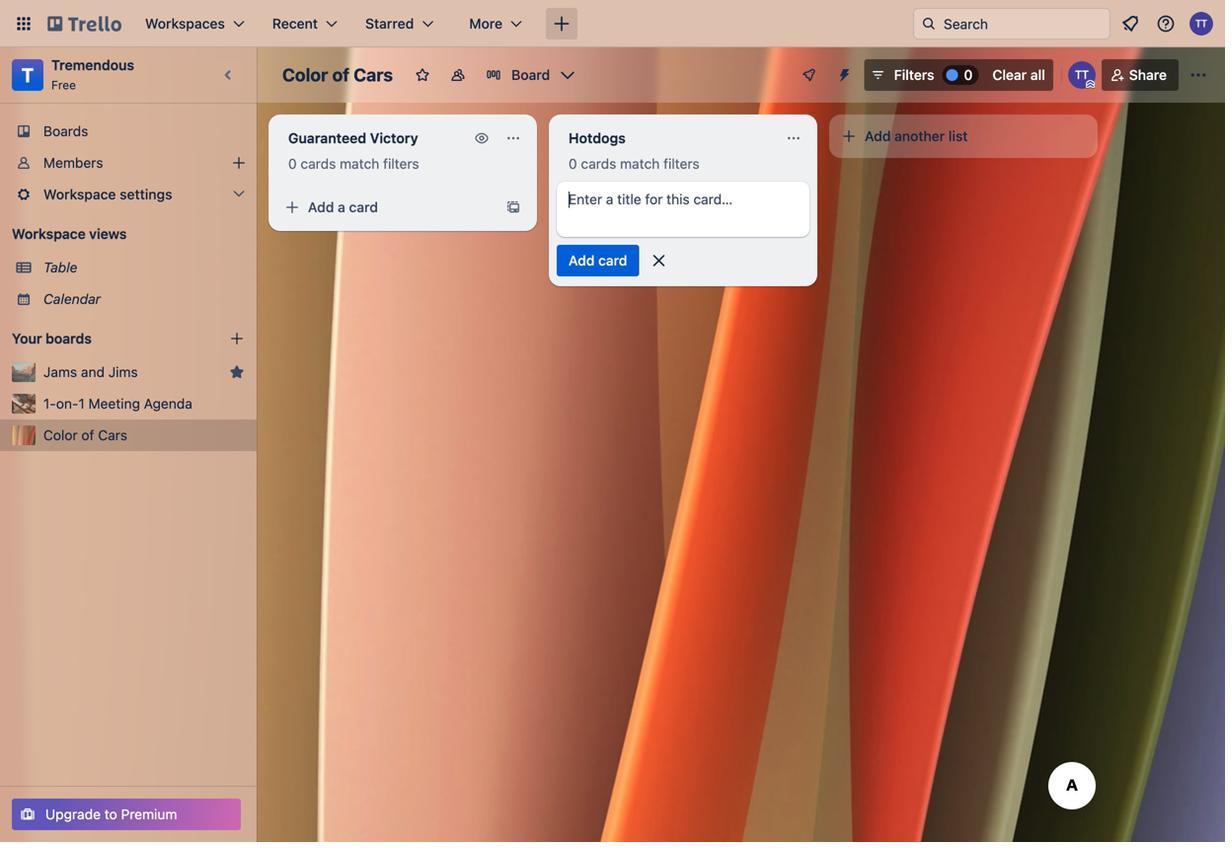 Task type: vqa. For each thing, say whether or not it's contained in the screenshot.
Tremendous Free
yes



Task type: describe. For each thing, give the bounding box(es) containing it.
create board or workspace image
[[552, 14, 572, 34]]

clear all
[[993, 67, 1045, 83]]

0 horizontal spatial color
[[43, 427, 78, 443]]

your
[[12, 330, 42, 347]]

starred
[[365, 15, 414, 32]]

0 notifications image
[[1119, 12, 1142, 36]]

1 horizontal spatial 0
[[569, 155, 577, 172]]

views
[[89, 226, 127, 242]]

and
[[81, 364, 105, 380]]

more button
[[457, 8, 534, 39]]

recent button
[[261, 8, 350, 39]]

power ups image
[[801, 67, 817, 83]]

guaranteed
[[288, 130, 366, 146]]

recent
[[272, 15, 318, 32]]

terry turtle (terryturtle) image
[[1190, 12, 1213, 36]]

1 vertical spatial card
[[598, 252, 627, 269]]

jams
[[43, 364, 77, 380]]

your boards with 3 items element
[[12, 327, 199, 350]]

jams and jims
[[43, 364, 138, 380]]

meeting
[[88, 395, 140, 412]]

add for add a card
[[308, 199, 334, 215]]

boards
[[43, 123, 88, 139]]

workspace settings button
[[0, 179, 257, 210]]

add another list button
[[829, 115, 1098, 158]]

terry turtle (terryturtle) image
[[1068, 61, 1096, 89]]

premium
[[121, 806, 177, 822]]

upgrade to premium link
[[12, 799, 241, 830]]

victory
[[370, 130, 418, 146]]

tremendous link
[[51, 57, 134, 73]]

workspaces button
[[133, 8, 257, 39]]

t
[[21, 63, 34, 86]]

1 0 cards match filters from the left
[[288, 155, 419, 172]]

2 horizontal spatial 0
[[964, 67, 973, 83]]

board
[[511, 67, 550, 83]]

another
[[895, 128, 945, 144]]

jims
[[108, 364, 138, 380]]

2 cards from the left
[[581, 155, 616, 172]]

1-
[[43, 395, 56, 412]]

back to home image
[[47, 8, 121, 39]]

2 0 cards match filters from the left
[[569, 155, 700, 172]]

0 horizontal spatial of
[[81, 427, 94, 443]]

primary element
[[0, 0, 1225, 47]]

agenda
[[144, 395, 192, 412]]

cars inside text box
[[354, 64, 393, 85]]

table
[[43, 259, 77, 275]]

show menu image
[[1189, 65, 1208, 85]]

Hotdogs text field
[[557, 122, 774, 154]]

add a card
[[308, 199, 378, 215]]

1-on-1 meeting agenda link
[[43, 394, 245, 414]]

1 cards from the left
[[301, 155, 336, 172]]

clear all button
[[985, 59, 1053, 91]]

add for add another list
[[865, 128, 891, 144]]

tremendous
[[51, 57, 134, 73]]

your boards
[[12, 330, 92, 347]]

free
[[51, 78, 76, 92]]

clear
[[993, 67, 1027, 83]]

1 match from the left
[[340, 155, 379, 172]]

tremendous free
[[51, 57, 134, 92]]

a
[[338, 199, 345, 215]]

1 filters from the left
[[383, 155, 419, 172]]



Task type: locate. For each thing, give the bounding box(es) containing it.
match down guaranteed victory
[[340, 155, 379, 172]]

share button
[[1102, 59, 1179, 91]]

1 vertical spatial cars
[[98, 427, 127, 443]]

color of cars
[[282, 64, 393, 85], [43, 427, 127, 443]]

hotdogs
[[569, 130, 626, 146]]

color of cars inside text box
[[282, 64, 393, 85]]

to
[[104, 806, 117, 822]]

0 vertical spatial add
[[865, 128, 891, 144]]

0 cards match filters down guaranteed victory
[[288, 155, 419, 172]]

workspace up table
[[12, 226, 86, 242]]

members link
[[0, 147, 257, 179]]

cancel image
[[649, 251, 669, 271]]

open information menu image
[[1156, 14, 1176, 34]]

t link
[[12, 59, 43, 91]]

workspace
[[43, 186, 116, 202], [12, 226, 86, 242]]

0 down "guaranteed"
[[288, 155, 297, 172]]

of down recent popup button
[[332, 64, 350, 85]]

0 cards match filters down hotdogs text box
[[569, 155, 700, 172]]

workspace for workspace views
[[12, 226, 86, 242]]

board button
[[478, 59, 584, 91]]

table link
[[43, 258, 245, 277]]

more
[[469, 15, 503, 32]]

workspace for workspace settings
[[43, 186, 116, 202]]

add left another
[[865, 128, 891, 144]]

0 horizontal spatial filters
[[383, 155, 419, 172]]

1 horizontal spatial of
[[332, 64, 350, 85]]

boards
[[46, 330, 92, 347]]

0 horizontal spatial color of cars
[[43, 427, 127, 443]]

all
[[1031, 67, 1045, 83]]

workspace down members on the top left of the page
[[43, 186, 116, 202]]

share
[[1129, 67, 1167, 83]]

workspace settings
[[43, 186, 172, 202]]

0 vertical spatial color
[[282, 64, 328, 85]]

workspace inside dropdown button
[[43, 186, 116, 202]]

card right a
[[349, 199, 378, 215]]

match
[[340, 155, 379, 172], [620, 155, 660, 172]]

color down on-
[[43, 427, 78, 443]]

1 horizontal spatial 0 cards match filters
[[569, 155, 700, 172]]

cards down hotdogs in the top of the page
[[581, 155, 616, 172]]

of down 1
[[81, 427, 94, 443]]

color of cars down recent popup button
[[282, 64, 393, 85]]

workspaces
[[145, 15, 225, 32]]

add
[[865, 128, 891, 144], [308, 199, 334, 215], [569, 252, 595, 269]]

guaranteed victory
[[288, 130, 418, 146]]

settings
[[120, 186, 172, 202]]

add for add card
[[569, 252, 595, 269]]

search image
[[921, 16, 937, 32]]

Enter a title for this card… text field
[[557, 182, 810, 237]]

this member is an admin of this board. image
[[1086, 80, 1095, 89]]

members
[[43, 155, 103, 171]]

boards link
[[0, 116, 257, 147]]

filters
[[383, 155, 419, 172], [664, 155, 700, 172]]

filters down victory
[[383, 155, 419, 172]]

filters down hotdogs text box
[[664, 155, 700, 172]]

0 vertical spatial color of cars
[[282, 64, 393, 85]]

list
[[949, 128, 968, 144]]

of inside text box
[[332, 64, 350, 85]]

automation image
[[829, 59, 857, 87]]

card
[[349, 199, 378, 215], [598, 252, 627, 269]]

upgrade to premium
[[45, 806, 177, 822]]

cars
[[354, 64, 393, 85], [98, 427, 127, 443]]

cars left the star or unstar board image
[[354, 64, 393, 85]]

color of cars link
[[43, 426, 245, 445]]

1 vertical spatial of
[[81, 427, 94, 443]]

1 vertical spatial add
[[308, 199, 334, 215]]

starred button
[[353, 8, 446, 39]]

0 horizontal spatial cars
[[98, 427, 127, 443]]

1 horizontal spatial card
[[598, 252, 627, 269]]

2 vertical spatial add
[[569, 252, 595, 269]]

1 vertical spatial color
[[43, 427, 78, 443]]

add another list
[[865, 128, 968, 144]]

2 filters from the left
[[664, 155, 700, 172]]

1 horizontal spatial match
[[620, 155, 660, 172]]

jams and jims link
[[43, 362, 221, 382]]

color down recent popup button
[[282, 64, 328, 85]]

2 horizontal spatial add
[[865, 128, 891, 144]]

calendar
[[43, 291, 101, 307]]

add left a
[[308, 199, 334, 215]]

color inside text box
[[282, 64, 328, 85]]

add a card button
[[276, 192, 494, 223]]

color of cars down 1
[[43, 427, 127, 443]]

0
[[964, 67, 973, 83], [288, 155, 297, 172], [569, 155, 577, 172]]

0 vertical spatial workspace
[[43, 186, 116, 202]]

Search field
[[937, 9, 1110, 39]]

cars down meeting
[[98, 427, 127, 443]]

workspace views
[[12, 226, 127, 242]]

workspace navigation collapse icon image
[[215, 61, 243, 89]]

1 horizontal spatial add
[[569, 252, 595, 269]]

0 horizontal spatial add
[[308, 199, 334, 215]]

1 horizontal spatial cars
[[354, 64, 393, 85]]

1 vertical spatial color of cars
[[43, 427, 127, 443]]

cards
[[301, 155, 336, 172], [581, 155, 616, 172]]

upgrade
[[45, 806, 101, 822]]

create from template… image
[[505, 199, 521, 215]]

of
[[332, 64, 350, 85], [81, 427, 94, 443]]

0 horizontal spatial 0 cards match filters
[[288, 155, 419, 172]]

0 horizontal spatial card
[[349, 199, 378, 215]]

Board name text field
[[272, 59, 403, 91]]

0 vertical spatial of
[[332, 64, 350, 85]]

starred icon image
[[229, 364, 245, 380]]

add board image
[[229, 331, 245, 347]]

0 left clear
[[964, 67, 973, 83]]

star or unstar board image
[[415, 67, 431, 83]]

add left 'cancel' image
[[569, 252, 595, 269]]

1 horizontal spatial color
[[282, 64, 328, 85]]

0 vertical spatial cars
[[354, 64, 393, 85]]

1 horizontal spatial color of cars
[[282, 64, 393, 85]]

Guaranteed Victory text field
[[276, 122, 466, 154]]

add card button
[[557, 245, 639, 276]]

0 vertical spatial card
[[349, 199, 378, 215]]

1-on-1 meeting agenda
[[43, 395, 192, 412]]

card left 'cancel' image
[[598, 252, 627, 269]]

0 horizontal spatial match
[[340, 155, 379, 172]]

0 down hotdogs in the top of the page
[[569, 155, 577, 172]]

0 cards match filters
[[288, 155, 419, 172], [569, 155, 700, 172]]

match down hotdogs text box
[[620, 155, 660, 172]]

add inside "button"
[[865, 128, 891, 144]]

add card
[[569, 252, 627, 269]]

1 vertical spatial workspace
[[12, 226, 86, 242]]

calendar link
[[43, 289, 245, 309]]

1 horizontal spatial filters
[[664, 155, 700, 172]]

color
[[282, 64, 328, 85], [43, 427, 78, 443]]

on-
[[56, 395, 78, 412]]

cards down "guaranteed"
[[301, 155, 336, 172]]

filters
[[894, 67, 934, 83]]

0 horizontal spatial cards
[[301, 155, 336, 172]]

workspace visible image
[[450, 67, 466, 83]]

1 horizontal spatial cards
[[581, 155, 616, 172]]

2 match from the left
[[620, 155, 660, 172]]

1
[[78, 395, 85, 412]]

0 horizontal spatial 0
[[288, 155, 297, 172]]



